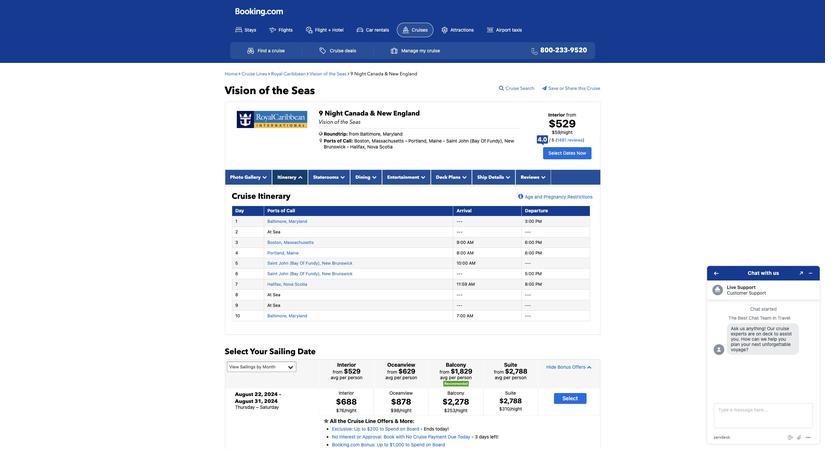 Task type: describe. For each thing, give the bounding box(es) containing it.
8:00 for am
[[457, 250, 466, 256]]

airport taxis
[[496, 27, 522, 33]]

vision inside 9 night canada & new england vision of the seas
[[319, 118, 333, 126]]

$1,829
[[451, 368, 473, 375]]

to down book
[[384, 442, 389, 448]]

massachusetts for boston, massachusetts • portland, maine •
[[372, 138, 404, 144]]

from for balcony from $1,829 avg per person
[[440, 370, 450, 375]]

globe image
[[319, 131, 323, 136]]

info circle image
[[516, 194, 525, 200]]

2 august from the top
[[235, 398, 253, 405]]

hide
[[547, 364, 557, 370]]

suite for from
[[504, 362, 518, 368]]

9:00
[[457, 240, 466, 245]]

cruise up day
[[232, 191, 256, 202]]

0 horizontal spatial portland,
[[268, 250, 286, 256]]

ports of call
[[268, 208, 295, 213]]

staterooms button
[[308, 170, 350, 185]]

1 horizontal spatial halifax,
[[350, 144, 366, 150]]

reviews
[[568, 137, 583, 143]]

cruise deals link
[[312, 44, 364, 57]]

interest
[[340, 435, 356, 440]]

brunswick for 6
[[332, 271, 353, 277]]

$253
[[444, 408, 456, 413]]

chevron down image for staterooms
[[339, 175, 345, 180]]

photo
[[230, 174, 244, 181]]

flight + hotel
[[315, 27, 344, 33]]

seas inside 9 night canada & new england vision of the seas
[[350, 118, 361, 126]]

select          dates now
[[549, 150, 587, 156]]

$878
[[391, 397, 411, 407]]

roundtrip: from baltimore, maryland
[[324, 131, 403, 137]]

0 vertical spatial baltimore,
[[360, 131, 382, 137]]

0 vertical spatial nova
[[368, 144, 378, 150]]

0 horizontal spatial nova
[[284, 282, 294, 287]]

baltimore, for 10
[[268, 313, 288, 319]]

due
[[448, 435, 457, 440]]

of left the call
[[281, 208, 286, 213]]

chevron down image for deck plans
[[461, 175, 467, 180]]

vision of the seas main content
[[222, 66, 604, 450]]

travel menu navigation
[[230, 42, 595, 59]]

0 horizontal spatial spend
[[385, 427, 399, 432]]

paper plane image
[[543, 86, 549, 91]]

person for $1,829
[[457, 375, 472, 381]]

9 for 9
[[235, 303, 238, 308]]

save or share this cruise link
[[543, 85, 601, 92]]

person for $529
[[348, 375, 363, 381]]

fundy), inside saint john (bay of fundy), new brunswick
[[487, 138, 504, 144]]

new inside saint john (bay of fundy), new brunswick
[[505, 138, 514, 144]]

john inside saint john (bay of fundy), new brunswick
[[459, 138, 469, 144]]

car
[[366, 27, 374, 33]]

1 vertical spatial offers
[[377, 418, 394, 424]]

9 night canada & new england
[[351, 71, 418, 77]]

0 vertical spatial maryland
[[383, 131, 403, 137]]

chevron up image for hide bonus offers
[[586, 365, 592, 370]]

$98
[[391, 408, 400, 413]]

bonus
[[558, 364, 571, 370]]

flights link
[[264, 23, 298, 37]]

balcony $2,278 $253 / night
[[443, 390, 470, 413]]

0 horizontal spatial –
[[256, 405, 259, 410]]

cruise inside the cruise deals link
[[330, 48, 344, 53]]

massachusetts for boston, massachusetts
[[284, 240, 314, 245]]

exclusive: up to $200 to spend on board link
[[332, 427, 419, 432]]

am for 11:59 am
[[469, 282, 475, 287]]

photo gallery button
[[225, 170, 272, 185]]

cruise right this
[[587, 85, 601, 92]]

from for oceanview from $629 avg per person
[[388, 370, 397, 375]]

sailing
[[270, 347, 296, 358]]

1 horizontal spatial offers
[[572, 364, 586, 370]]

0 horizontal spatial •
[[347, 144, 349, 150]]

from for interior from $529 $59 / night
[[567, 112, 577, 118]]

1 pm from the top
[[536, 219, 542, 224]]

select link
[[554, 393, 587, 404]]

ship
[[478, 174, 488, 181]]

of down the cruise deals link on the left top of the page
[[324, 71, 328, 77]]

5:00 pm
[[525, 271, 542, 277]]

oceanview $878 $98 / night
[[390, 390, 413, 413]]

night for 9 night canada & new england
[[355, 71, 366, 77]]

exclusive: up to $200 to spend on board -             ends today! no interest or approval: book with no cruise payment due today -                         3 days left! booking.com bonus: up to $1,000 to spend on board
[[332, 427, 499, 448]]

suite from $2,788 avg per person
[[494, 362, 528, 381]]

or inside 'exclusive: up to $200 to spend on board -             ends today! no interest or approval: book with no cruise payment due today -                         3 days left! booking.com bonus: up to $1,000 to spend on board'
[[357, 435, 361, 440]]

reviews button
[[516, 170, 551, 185]]

cruise inside 'exclusive: up to $200 to spend on board -             ends today! no interest or approval: book with no cruise payment due today -                         3 days left! booking.com bonus: up to $1,000 to spend on board'
[[413, 435, 427, 440]]

stays link
[[230, 23, 262, 37]]

7:00
[[457, 313, 466, 319]]

(bay inside saint john (bay of fundy), new brunswick
[[470, 138, 480, 144]]

1 vertical spatial vision
[[225, 84, 256, 98]]

800-233-9520 link
[[529, 46, 587, 55]]

& for 9 night canada & new england vision of the seas
[[370, 109, 375, 118]]

1 vertical spatial board
[[433, 442, 445, 448]]

from for suite from $2,788 avg per person
[[494, 370, 504, 375]]

1 vertical spatial itinerary
[[258, 191, 291, 202]]

$529 for interior from $529 avg per person
[[344, 368, 361, 375]]

am for 7:00 am
[[467, 313, 474, 319]]

england for 9 night canada & new england vision of the seas
[[394, 109, 420, 118]]

sea for 8
[[273, 292, 280, 298]]

car rentals
[[366, 27, 389, 33]]

0 vertical spatial scotia
[[380, 144, 393, 150]]

2 horizontal spatial •
[[443, 138, 445, 144]]

oceanview for $878
[[390, 390, 413, 396]]

$2,788 inside suite $2,788 $310 / night
[[500, 397, 522, 405]]

all
[[330, 418, 337, 424]]

night inside interior from $529 $59 / night
[[562, 129, 573, 135]]

balcony from $1,829 avg per person
[[440, 362, 473, 381]]

of down roundtrip:
[[337, 138, 342, 144]]

vision of the seas link
[[310, 71, 348, 77]]

0 vertical spatial vision
[[310, 71, 322, 77]]

1 vertical spatial halifax, nova scotia
[[268, 282, 307, 287]]

age and pregnancy restrictions link
[[516, 194, 593, 200]]

am for 9:00 am
[[467, 240, 474, 245]]

night for $2,278
[[457, 408, 468, 413]]

age
[[525, 194, 534, 200]]

1 horizontal spatial or
[[560, 85, 564, 92]]

night for $688
[[346, 408, 357, 413]]

at sea for 9
[[268, 303, 280, 308]]

11:59
[[457, 282, 467, 287]]

baltimore, maryland link for 1
[[268, 219, 307, 224]]

0 horizontal spatial maine
[[287, 250, 299, 256]]

england for 9 night canada & new england
[[400, 71, 418, 77]]

saturday
[[260, 405, 279, 410]]

boston, massachusetts • portland, maine •
[[355, 138, 445, 144]]

recommended image
[[444, 381, 469, 387]]

person for $629
[[403, 375, 417, 381]]

11:59 am
[[457, 282, 475, 287]]

2 2024 from the top
[[264, 398, 278, 405]]

the down the cruise deals link on the left top of the page
[[329, 71, 336, 77]]

share
[[566, 85, 578, 92]]

chevron down image for reviews
[[540, 175, 546, 180]]

9:00 am
[[457, 240, 474, 245]]

cruise left search
[[506, 85, 519, 92]]

of down lines at the top left
[[259, 84, 270, 98]]

plans
[[449, 174, 461, 181]]

$76
[[336, 408, 345, 413]]

(bay for 5
[[290, 261, 299, 266]]

9 for 9 night canada & new england vision of the seas
[[319, 109, 323, 118]]

9 for 9 night canada & new england
[[351, 71, 353, 77]]

0 horizontal spatial scotia
[[295, 282, 307, 287]]

/ for $2,788
[[510, 406, 512, 412]]

select          dates now link
[[544, 147, 592, 159]]

no interest or approval: book with no cruise payment due today link
[[332, 435, 471, 440]]

7:00 am
[[457, 313, 474, 319]]

chevron down image for ship details
[[504, 175, 511, 180]]

5:00
[[525, 271, 535, 277]]

entertainment button
[[382, 170, 431, 185]]

chevron down image for photo gallery
[[261, 175, 267, 180]]

boston, massachusetts link
[[268, 240, 314, 245]]

itinerary inside dropdown button
[[278, 174, 297, 181]]

a
[[268, 48, 271, 53]]

saint for 5
[[268, 261, 278, 266]]

day
[[235, 208, 244, 213]]

flight
[[315, 27, 327, 33]]

from for interior from $529 avg per person
[[333, 370, 343, 375]]

all the cruise line offers & more:
[[329, 418, 415, 424]]

airport
[[496, 27, 511, 33]]

0 vertical spatial up
[[354, 427, 361, 432]]

2 no from the left
[[406, 435, 412, 440]]

0 vertical spatial seas
[[337, 71, 347, 77]]

airport taxis link
[[482, 23, 528, 37]]

/ for $688
[[345, 408, 346, 413]]

/ for $878
[[400, 408, 401, 413]]

map marker image
[[320, 138, 322, 143]]

home
[[225, 71, 238, 77]]

am for 10:00 am
[[469, 261, 476, 266]]

/ inside 4.0 / 5 ( 1481 reviews )
[[550, 137, 551, 143]]

view sailings by month link
[[227, 362, 296, 372]]

1 vertical spatial spend
[[411, 442, 425, 448]]

saint john (bay of fundy), new brunswick link for 6
[[268, 271, 353, 277]]

1 horizontal spatial portland,
[[409, 138, 428, 144]]

suite for $2,788
[[506, 390, 516, 396]]

now
[[577, 150, 587, 156]]

4.0 / 5 ( 1481 reviews )
[[538, 136, 585, 143]]

avg for $529
[[331, 375, 339, 381]]

0 vertical spatial of
[[481, 138, 486, 144]]

at for 2
[[268, 229, 272, 235]]

interior $688 $76 / night
[[336, 390, 357, 413]]

today
[[458, 435, 471, 440]]

chevron down image for entertainment
[[420, 175, 426, 180]]

royal caribbean
[[271, 71, 306, 77]]

(bay for 6
[[290, 271, 299, 277]]

of inside 9 night canada & new england vision of the seas
[[335, 118, 340, 126]]

booking.com home image
[[235, 8, 283, 16]]

0 vertical spatial 3
[[235, 240, 238, 245]]

1 horizontal spatial maine
[[429, 138, 442, 144]]

1
[[235, 219, 237, 224]]

the inside 9 night canada & new england vision of the seas
[[341, 118, 348, 126]]

0 vertical spatial saint john (bay of fundy), new brunswick
[[324, 138, 514, 150]]

7
[[235, 282, 238, 287]]

gallery
[[245, 174, 261, 181]]

angle right image for vision of the seas
[[348, 71, 350, 76]]

save
[[549, 85, 559, 92]]

1 vertical spatial vision of the seas
[[225, 84, 315, 98]]

booking.com bonus: up to $1,000 to spend on board link
[[332, 442, 445, 448]]

interior for from
[[337, 362, 356, 368]]

/ inside interior from $529 $59 / night
[[561, 129, 562, 135]]

the down royal
[[272, 84, 289, 98]]

6:00 for 8:00 am
[[525, 250, 535, 256]]

1 horizontal spatial halifax, nova scotia
[[349, 144, 393, 150]]

manage
[[402, 48, 419, 53]]

to down no interest or approval: book with no cruise payment due today link
[[406, 442, 410, 448]]

angle right image for royal caribbean
[[307, 71, 309, 76]]

portland, maine
[[268, 250, 299, 256]]

itinerary button
[[272, 170, 308, 185]]

maryland for 10
[[289, 313, 307, 319]]

$59
[[552, 129, 561, 135]]

8
[[235, 292, 238, 298]]

interior
[[549, 112, 565, 118]]

from for roundtrip: from baltimore, maryland
[[349, 131, 359, 137]]

ship details button
[[472, 170, 516, 185]]

staterooms
[[313, 174, 339, 181]]

$310
[[500, 406, 510, 412]]

1 vertical spatial halifax,
[[268, 282, 282, 287]]



Task type: locate. For each thing, give the bounding box(es) containing it.
interior inside the interior $688 $76 / night
[[339, 390, 354, 396]]

2 vertical spatial saint
[[268, 271, 278, 277]]

1 at from the top
[[268, 229, 272, 235]]

2 baltimore, maryland link from the top
[[268, 313, 307, 319]]

from inside "interior from $529 avg per person"
[[333, 370, 343, 375]]

boston, for boston, massachusetts
[[268, 240, 283, 245]]

1 vertical spatial 6:00 pm
[[525, 250, 542, 256]]

seas up roundtrip: from baltimore, maryland
[[350, 118, 361, 126]]

2
[[235, 229, 238, 235]]

0 horizontal spatial or
[[357, 435, 361, 440]]

night
[[355, 71, 366, 77], [325, 109, 343, 118]]

chevron down image left reviews
[[504, 175, 511, 180]]

3 at from the top
[[268, 303, 272, 308]]

0 horizontal spatial boston,
[[268, 240, 283, 245]]

2 avg from the left
[[386, 375, 393, 381]]

person up recommended image
[[457, 375, 472, 381]]

1 vertical spatial canada
[[345, 109, 369, 118]]

1 vertical spatial brunswick
[[332, 261, 353, 266]]

select
[[549, 150, 562, 156], [225, 347, 248, 358], [563, 396, 578, 402]]

august
[[235, 391, 253, 398], [235, 398, 253, 405]]

cruise right my
[[427, 48, 440, 53]]

4 person from the left
[[512, 375, 527, 381]]

deck
[[436, 174, 448, 181]]

sea
[[273, 229, 280, 235], [273, 292, 280, 298], [273, 303, 280, 308]]

roundtrip:
[[324, 131, 348, 137]]

1 avg from the left
[[331, 375, 339, 381]]

per inside oceanview from $629 avg per person
[[394, 375, 402, 381]]

seas down cruise deals
[[337, 71, 347, 77]]

chevron down image inside staterooms dropdown button
[[339, 175, 345, 180]]

chevron down image left dining
[[339, 175, 345, 180]]

suite inside suite from $2,788 avg per person
[[504, 362, 518, 368]]

+
[[328, 27, 331, 33]]

5 pm from the top
[[536, 282, 542, 287]]

0 vertical spatial ports
[[324, 138, 336, 144]]

days
[[479, 435, 489, 440]]

0 horizontal spatial on
[[400, 427, 406, 432]]

2 chevron down image from the left
[[371, 175, 377, 180]]

no right the with
[[406, 435, 412, 440]]

balcony inside balcony $2,278 $253 / night
[[448, 390, 465, 396]]

1 sea from the top
[[273, 229, 280, 235]]

night up roundtrip:
[[325, 109, 343, 118]]

night up 1481 reviews link
[[562, 129, 573, 135]]

boston, up "portland, maine" link
[[268, 240, 283, 245]]

am right 9:00
[[467, 240, 474, 245]]

1 vertical spatial john
[[279, 261, 289, 266]]

am
[[467, 240, 474, 245], [467, 250, 474, 256], [469, 261, 476, 266], [469, 282, 475, 287], [467, 313, 474, 319]]

31,
[[255, 398, 263, 405]]

233-
[[556, 46, 570, 55]]

up down approval:
[[377, 442, 383, 448]]

nova down "portland, maine" link
[[284, 282, 294, 287]]

chevron down image inside entertainment dropdown button
[[420, 175, 426, 180]]

baltimore, maryland link for 10
[[268, 313, 307, 319]]

sea for 2
[[273, 229, 280, 235]]

spend
[[385, 427, 399, 432], [411, 442, 425, 448]]

1 vertical spatial –
[[256, 405, 259, 410]]

1 person from the left
[[348, 375, 363, 381]]

halifax, nova scotia down roundtrip: from baltimore, maryland
[[349, 144, 393, 150]]

person inside suite from $2,788 avg per person
[[512, 375, 527, 381]]

2 per from the left
[[394, 375, 402, 381]]

1 horizontal spatial chevron down image
[[540, 175, 546, 180]]

saint john (bay of fundy), new brunswick link up halifax, nova scotia link at bottom left
[[268, 271, 353, 277]]

$529 up the interior $688 $76 / night
[[344, 368, 361, 375]]

from up the interior $688 $76 / night
[[333, 370, 343, 375]]

5
[[552, 137, 555, 143], [235, 261, 238, 266]]

1 horizontal spatial –
[[279, 391, 281, 398]]

0 vertical spatial 8:00
[[457, 250, 466, 256]]

1 vertical spatial balcony
[[448, 390, 465, 396]]

1 vertical spatial maine
[[287, 250, 299, 256]]

of up roundtrip:
[[335, 118, 340, 126]]

at for 9
[[268, 303, 272, 308]]

0 vertical spatial brunswick
[[324, 144, 346, 150]]

board down more:
[[407, 427, 419, 432]]

view sailings by month
[[229, 364, 276, 370]]

departure
[[525, 208, 548, 213]]

saint john (bay of fundy), new brunswick for 5
[[268, 261, 353, 266]]

flights
[[279, 27, 293, 33]]

avg inside oceanview from $629 avg per person
[[386, 375, 393, 381]]

–
[[279, 391, 281, 398], [256, 405, 259, 410]]

6:00 pm
[[525, 240, 542, 245], [525, 250, 542, 256]]

2 vertical spatial baltimore,
[[268, 313, 288, 319]]

$529 inside "interior from $529 avg per person"
[[344, 368, 361, 375]]

cruise down the ends on the bottom of page
[[413, 435, 427, 440]]

at sea for 2
[[268, 229, 280, 235]]

0 horizontal spatial massachusetts
[[284, 240, 314, 245]]

pm up 5:00 pm
[[536, 250, 542, 256]]

0 horizontal spatial 8:00
[[457, 250, 466, 256]]

am up 10:00 am at the bottom right of page
[[467, 250, 474, 256]]

sea for 9
[[273, 303, 280, 308]]

1 horizontal spatial &
[[385, 71, 388, 77]]

0 vertical spatial select
[[549, 150, 562, 156]]

– left saturday
[[256, 405, 259, 410]]

ports for ports of call:
[[324, 138, 336, 144]]

boston, massachusetts
[[268, 240, 314, 245]]

portland,
[[409, 138, 428, 144], [268, 250, 286, 256]]

1 vertical spatial 6:00
[[525, 250, 535, 256]]

0 vertical spatial on
[[400, 427, 406, 432]]

0 vertical spatial vision of the seas
[[310, 71, 347, 77]]

2 angle right image from the left
[[307, 71, 309, 76]]

spend up book
[[385, 427, 399, 432]]

night inside 9 night canada & new england vision of the seas
[[325, 109, 343, 118]]

1481 reviews link
[[557, 137, 583, 143]]

2 horizontal spatial &
[[395, 418, 399, 424]]

balcony for $2,278
[[448, 390, 465, 396]]

bonus:
[[361, 442, 376, 448]]

oceanview from $629 avg per person
[[386, 362, 417, 381]]

john for 5
[[279, 261, 289, 266]]

john
[[459, 138, 469, 144], [279, 261, 289, 266], [279, 271, 289, 277]]

night
[[562, 129, 573, 135], [512, 406, 522, 412], [346, 408, 357, 413], [401, 408, 412, 413], [457, 408, 468, 413]]

/ inside oceanview $878 $98 / night
[[400, 408, 401, 413]]

night inside oceanview $878 $98 / night
[[401, 408, 412, 413]]

chevron down image left entertainment
[[371, 175, 377, 180]]

3:00
[[525, 219, 535, 224]]

baltimore, for 1
[[268, 219, 288, 224]]

avg inside suite from $2,788 avg per person
[[495, 375, 503, 381]]

chevron down image left the deck
[[420, 175, 426, 180]]

2 at from the top
[[268, 292, 272, 298]]

night inside suite $2,788 $310 / night
[[512, 406, 522, 412]]

1 vertical spatial maryland
[[289, 219, 307, 224]]

halifax, down "portland, maine" link
[[268, 282, 282, 287]]

boston, for boston, massachusetts • portland, maine •
[[355, 138, 371, 144]]

2 vertical spatial maryland
[[289, 313, 307, 319]]

1 vertical spatial seas
[[292, 84, 315, 98]]

4 per from the left
[[504, 375, 511, 381]]

am right 7:00
[[467, 313, 474, 319]]

canada inside 9 night canada & new england vision of the seas
[[345, 109, 369, 118]]

$529 for interior from $529 $59 / night
[[549, 117, 576, 130]]

pm down 3:00 pm
[[536, 240, 542, 245]]

2 cruise from the left
[[427, 48, 440, 53]]

vision down home link
[[225, 84, 256, 98]]

800-233-9520
[[541, 46, 587, 55]]

0 vertical spatial halifax,
[[350, 144, 366, 150]]

2 horizontal spatial select
[[563, 396, 578, 402]]

0 horizontal spatial halifax, nova scotia
[[268, 282, 307, 287]]

1 vertical spatial saint
[[268, 261, 278, 266]]

0 horizontal spatial ports
[[268, 208, 280, 213]]

scotia
[[380, 144, 393, 150], [295, 282, 307, 287]]

of for 5
[[300, 261, 305, 266]]

itinerary up ports of call
[[258, 191, 291, 202]]

night inside the interior $688 $76 / night
[[346, 408, 357, 413]]

pm right 5:00
[[536, 271, 542, 277]]

night inside balcony $2,278 $253 / night
[[457, 408, 468, 413]]

& inside 9 night canada & new england vision of the seas
[[370, 109, 375, 118]]

0 horizontal spatial night
[[325, 109, 343, 118]]

from up suite $2,788 $310 / night
[[494, 370, 504, 375]]

search image
[[499, 85, 506, 91]]

baltimore, maryland down the call
[[268, 219, 307, 224]]

2 6:00 from the top
[[525, 250, 535, 256]]

/ inside suite $2,788 $310 / night
[[510, 406, 512, 412]]

3 at sea from the top
[[268, 303, 280, 308]]

cruise inside manage my cruise dropdown button
[[427, 48, 440, 53]]

canada for 9 night canada & new england vision of the seas
[[345, 109, 369, 118]]

interior for $688
[[339, 390, 354, 396]]

1 august from the top
[[235, 391, 253, 398]]

3:00 pm
[[525, 219, 542, 224]]

0 vertical spatial canada
[[367, 71, 384, 77]]

9 right vision of the seas link
[[351, 71, 353, 77]]

0 vertical spatial fundy),
[[487, 138, 504, 144]]

chevron down image for dining
[[371, 175, 377, 180]]

pregnancy
[[544, 194, 567, 200]]

cruise deals
[[330, 48, 356, 53]]

night down '$2,278'
[[457, 408, 468, 413]]

per inside suite from $2,788 avg per person
[[504, 375, 511, 381]]

1 chevron down image from the left
[[261, 175, 267, 180]]

ports for ports of call
[[268, 208, 280, 213]]

0 vertical spatial balcony
[[446, 362, 466, 368]]

from inside balcony from $1,829 avg per person
[[440, 370, 450, 375]]

1 horizontal spatial 8:00
[[525, 282, 535, 287]]

angle right image right home link
[[239, 71, 241, 76]]

halifax, nova scotia down "portland, maine" link
[[268, 282, 307, 287]]

cruise
[[330, 48, 344, 53], [242, 71, 255, 77], [506, 85, 519, 92], [587, 85, 601, 92], [232, 191, 256, 202], [348, 418, 364, 424], [413, 435, 427, 440]]

---
[[457, 219, 463, 224], [457, 229, 463, 235], [525, 229, 531, 235], [525, 261, 531, 266], [457, 271, 463, 277], [457, 292, 463, 298], [525, 292, 531, 298], [457, 303, 463, 308], [525, 303, 531, 308], [525, 313, 531, 319]]

3 up 4
[[235, 240, 238, 245]]

$529 inside interior from $529 $59 / night
[[549, 117, 576, 130]]

2 vertical spatial at
[[268, 303, 272, 308]]

1 6:00 pm from the top
[[525, 240, 542, 245]]

cruise left line
[[348, 418, 364, 424]]

2024
[[264, 391, 278, 398], [264, 398, 278, 405]]

2 baltimore, maryland from the top
[[268, 313, 307, 319]]

1 horizontal spatial up
[[377, 442, 383, 448]]

night down the $878
[[401, 408, 412, 413]]

balcony up '$2,278'
[[448, 390, 465, 396]]

person up the interior $688 $76 / night
[[348, 375, 363, 381]]

from inside interior from $529 $59 / night
[[567, 112, 577, 118]]

saint for 6
[[268, 271, 278, 277]]

halifax, nova scotia
[[349, 144, 393, 150], [268, 282, 307, 287]]

3 avg from the left
[[440, 375, 448, 381]]

0 vertical spatial baltimore, maryland link
[[268, 219, 307, 224]]

baltimore,
[[360, 131, 382, 137], [268, 219, 288, 224], [268, 313, 288, 319]]

0 vertical spatial baltimore, maryland
[[268, 219, 307, 224]]

night for $878
[[401, 408, 412, 413]]

details
[[489, 174, 504, 181]]

on up no interest or approval: book with no cruise payment due today link
[[400, 427, 406, 432]]

3 angle right image from the left
[[348, 71, 350, 76]]

3 person from the left
[[457, 375, 472, 381]]

chevron up image
[[297, 175, 303, 180], [586, 365, 592, 370]]

today!
[[436, 427, 449, 432]]

2 saint john (bay of fundy), new brunswick link from the top
[[268, 271, 353, 277]]

$200
[[367, 427, 379, 432]]

of for 6
[[300, 271, 305, 277]]

hide bonus offers link
[[540, 361, 599, 373]]

deals
[[345, 48, 356, 53]]

1 horizontal spatial chevron up image
[[586, 365, 592, 370]]

new inside 9 night canada & new england vision of the seas
[[377, 109, 392, 118]]

interior
[[337, 362, 356, 368], [339, 390, 354, 396]]

canada for 9 night canada & new england
[[367, 71, 384, 77]]

/ for $2,278
[[456, 408, 457, 413]]

1 per from the left
[[340, 375, 347, 381]]

pm for 8:00 am
[[536, 250, 542, 256]]

avg for $2,788
[[495, 375, 503, 381]]

chevron down image inside ship details "dropdown button"
[[504, 175, 511, 180]]

up up interest
[[354, 427, 361, 432]]

per up recommended image
[[449, 375, 456, 381]]

2 horizontal spatial angle right image
[[348, 71, 350, 76]]

england down manage
[[400, 71, 418, 77]]

1481
[[557, 137, 567, 143]]

england
[[400, 71, 418, 77], [394, 109, 420, 118]]

flight + hotel link
[[301, 23, 349, 37]]

cruise left lines at the top left
[[242, 71, 255, 77]]

approval:
[[363, 435, 383, 440]]

per inside "interior from $529 avg per person"
[[340, 375, 347, 381]]

person up oceanview $878 $98 / night
[[403, 375, 417, 381]]

board down payment
[[433, 442, 445, 448]]

cruise left deals
[[330, 48, 344, 53]]

thursday
[[235, 405, 255, 410]]

/ inside the interior $688 $76 / night
[[345, 408, 346, 413]]

halifax, down call:
[[350, 144, 366, 150]]

baltimore, maryland link down the call
[[268, 219, 307, 224]]

1 vertical spatial baltimore,
[[268, 219, 288, 224]]

8:00 pm
[[525, 282, 542, 287]]

1 angle right image from the left
[[239, 71, 241, 76]]

payment
[[428, 435, 447, 440]]

1 vertical spatial baltimore, maryland link
[[268, 313, 307, 319]]

seas
[[337, 71, 347, 77], [292, 84, 315, 98], [350, 118, 361, 126]]

1 vertical spatial saint john (bay of fundy), new brunswick link
[[268, 271, 353, 277]]

chevron down image inside the deck plans dropdown button
[[461, 175, 467, 180]]

1 baltimore, maryland link from the top
[[268, 219, 307, 224]]

per for $1,829
[[449, 375, 456, 381]]

fundy), for 6
[[306, 271, 321, 277]]

2 vertical spatial 9
[[235, 303, 238, 308]]

select up view
[[225, 347, 248, 358]]

1 baltimore, maryland from the top
[[268, 219, 307, 224]]

$529
[[549, 117, 576, 130], [344, 368, 361, 375]]

oceanview for from
[[388, 362, 416, 368]]

1 2024 from the top
[[264, 391, 278, 398]]

2 vertical spatial &
[[395, 418, 399, 424]]

1 6:00 from the top
[[525, 240, 535, 245]]

& for 9 night canada & new england
[[385, 71, 388, 77]]

0 horizontal spatial 5
[[235, 261, 238, 266]]

portland, maine link
[[268, 250, 299, 256]]

0 vertical spatial spend
[[385, 427, 399, 432]]

night down deals
[[355, 71, 366, 77]]

saint john (bay of fundy), new brunswick
[[324, 138, 514, 150], [268, 261, 353, 266], [268, 271, 353, 277]]

cruise inside find a cruise 'link'
[[272, 48, 285, 53]]

3 sea from the top
[[273, 303, 280, 308]]

exclusive:
[[332, 427, 353, 432]]

night for 9 night canada & new england vision of the seas
[[325, 109, 343, 118]]

1 horizontal spatial 3
[[475, 435, 478, 440]]

am for 8:00 am
[[467, 250, 474, 256]]

1 vertical spatial $529
[[344, 368, 361, 375]]

0 horizontal spatial angle right image
[[239, 71, 241, 76]]

more:
[[400, 418, 415, 424]]

1 vertical spatial portland,
[[268, 250, 286, 256]]

3 pm from the top
[[536, 250, 542, 256]]

1 at sea from the top
[[268, 229, 280, 235]]

8:00 for pm
[[525, 282, 535, 287]]

1 cruise from the left
[[272, 48, 285, 53]]

interior inside "interior from $529 avg per person"
[[337, 362, 356, 368]]

am right 10:00
[[469, 261, 476, 266]]

1 vertical spatial baltimore, maryland
[[268, 313, 307, 319]]

chevron down image left ship
[[461, 175, 467, 180]]

book
[[384, 435, 395, 440]]

0 horizontal spatial board
[[407, 427, 419, 432]]

sailings
[[240, 364, 256, 370]]

2 person from the left
[[403, 375, 417, 381]]

1 horizontal spatial 9
[[319, 109, 323, 118]]

/ inside balcony $2,278 $253 / night
[[456, 408, 457, 413]]

or right interest
[[357, 435, 361, 440]]

1 horizontal spatial spend
[[411, 442, 425, 448]]

2 sea from the top
[[273, 292, 280, 298]]

1 vertical spatial saint john (bay of fundy), new brunswick
[[268, 261, 353, 266]]

this
[[579, 85, 586, 92]]

1 vertical spatial nova
[[284, 282, 294, 287]]

pm for 11:59 am
[[536, 282, 542, 287]]

2 chevron down image from the left
[[540, 175, 546, 180]]

chevron down image inside dining dropdown button
[[371, 175, 377, 180]]

angle right image down deals
[[348, 71, 350, 76]]

1 vertical spatial sea
[[273, 292, 280, 298]]

8:00 am
[[457, 250, 474, 256]]

chevron up image inside itinerary dropdown button
[[297, 175, 303, 180]]

vision right caribbean
[[310, 71, 322, 77]]

avg for $629
[[386, 375, 393, 381]]

baltimore, maryland for 1
[[268, 219, 307, 224]]

john for 6
[[279, 271, 289, 277]]

chevron down image inside the 'reviews' dropdown button
[[540, 175, 546, 180]]

avg up suite $2,788 $310 / night
[[495, 375, 503, 381]]

massachusetts down roundtrip: from baltimore, maryland
[[372, 138, 404, 144]]

person inside "interior from $529 avg per person"
[[348, 375, 363, 381]]

0 vertical spatial 9
[[351, 71, 353, 77]]

august left 31,
[[235, 398, 253, 405]]

angle right image
[[239, 71, 241, 76], [307, 71, 309, 76], [348, 71, 350, 76]]

nova down roundtrip: from baltimore, maryland
[[368, 144, 378, 150]]

maryland for 1
[[289, 219, 307, 224]]

baltimore, maryland link down halifax, nova scotia link at bottom left
[[268, 313, 307, 319]]

0 vertical spatial oceanview
[[388, 362, 416, 368]]

brunswick for 5
[[332, 261, 353, 266]]

per inside balcony from $1,829 avg per person
[[449, 375, 456, 381]]

1 horizontal spatial 5
[[552, 137, 555, 143]]

2 horizontal spatial 9
[[351, 71, 353, 77]]

cruise lines link
[[242, 71, 267, 77]]

balcony for from
[[446, 362, 466, 368]]

6:00 up 5:00
[[525, 250, 535, 256]]

22,
[[255, 391, 263, 398]]

4 pm from the top
[[536, 271, 542, 277]]

select down hide bonus offers link
[[563, 396, 578, 402]]

vision of the seas down angle right image
[[225, 84, 315, 98]]

per for $2,788
[[504, 375, 511, 381]]

balcony inside balcony from $1,829 avg per person
[[446, 362, 466, 368]]

itinerary up cruise itinerary
[[278, 174, 297, 181]]

balcony up recommended image
[[446, 362, 466, 368]]

2 pm from the top
[[536, 240, 542, 245]]

$688
[[336, 397, 357, 407]]

1 vertical spatial 5
[[235, 261, 238, 266]]

chevron down image inside photo gallery dropdown button
[[261, 175, 267, 180]]

2 vertical spatial select
[[563, 396, 578, 402]]

from inside suite from $2,788 avg per person
[[494, 370, 504, 375]]

avg for $1,829
[[440, 375, 448, 381]]

3 per from the left
[[449, 375, 456, 381]]

5 chevron down image from the left
[[504, 175, 511, 180]]

saint inside saint john (bay of fundy), new brunswick
[[447, 138, 457, 144]]

$629
[[399, 368, 416, 375]]

1 saint john (bay of fundy), new brunswick link from the top
[[268, 261, 353, 266]]

pm for 9:00 am
[[536, 240, 542, 245]]

the up exclusive: at bottom
[[338, 418, 346, 424]]

brunswick inside saint john (bay of fundy), new brunswick
[[324, 144, 346, 150]]

chevron up image for itinerary
[[297, 175, 303, 180]]

find
[[258, 48, 267, 53]]

$529 up 4.0 / 5 ( 1481 reviews ) at the top right
[[549, 117, 576, 130]]

suite inside suite $2,788 $310 / night
[[506, 390, 516, 396]]

3 chevron down image from the left
[[420, 175, 426, 180]]

person inside balcony from $1,829 avg per person
[[457, 375, 472, 381]]

per for $529
[[340, 375, 347, 381]]

1 horizontal spatial on
[[426, 442, 431, 448]]

per up suite $2,788 $310 / night
[[504, 375, 511, 381]]

$2,788 up $310
[[500, 397, 522, 405]]

1 vertical spatial &
[[370, 109, 375, 118]]

chevron down image
[[339, 175, 345, 180], [540, 175, 546, 180]]

from inside oceanview from $629 avg per person
[[388, 370, 397, 375]]

1 horizontal spatial •
[[405, 138, 407, 144]]

select down ( on the right top of the page
[[549, 150, 562, 156]]

offers right bonus
[[572, 364, 586, 370]]

6:00 pm for 8:00 am
[[525, 250, 542, 256]]

interior from $529 $59 / night
[[549, 112, 577, 135]]

1 vertical spatial scotia
[[295, 282, 307, 287]]

rentals
[[375, 27, 389, 33]]

per for $629
[[394, 375, 402, 381]]

avg up the interior $688 $76 / night
[[331, 375, 339, 381]]

baltimore, maryland for 10
[[268, 313, 307, 319]]

6:00 pm for 9:00 am
[[525, 240, 542, 245]]

attractions
[[451, 27, 474, 33]]

offers up exclusive: up to $200 to spend on board link
[[377, 418, 394, 424]]

8:00 down 5:00
[[525, 282, 535, 287]]

1 chevron down image from the left
[[339, 175, 345, 180]]

9 inside 9 night canada & new england vision of the seas
[[319, 109, 323, 118]]

2024 right 31,
[[264, 398, 278, 405]]

1 horizontal spatial ports
[[324, 138, 336, 144]]

taxis
[[512, 27, 522, 33]]

chevron down image
[[261, 175, 267, 180], [371, 175, 377, 180], [420, 175, 426, 180], [461, 175, 467, 180], [504, 175, 511, 180]]

1 vertical spatial at sea
[[268, 292, 280, 298]]

0 vertical spatial portland,
[[409, 138, 428, 144]]

night for $2,788
[[512, 406, 522, 412]]

4 chevron down image from the left
[[461, 175, 467, 180]]

am right 11:59
[[469, 282, 475, 287]]

5 inside 4.0 / 5 ( 1481 reviews )
[[552, 137, 555, 143]]

saint john (bay of fundy), new brunswick for 6
[[268, 271, 353, 277]]

england inside 9 night canada & new england vision of the seas
[[394, 109, 420, 118]]

5 left ( on the right top of the page
[[552, 137, 555, 143]]

2 vertical spatial vision
[[319, 118, 333, 126]]

person for $2,788
[[512, 375, 527, 381]]

2 vertical spatial sea
[[273, 303, 280, 308]]

9
[[351, 71, 353, 77], [319, 109, 323, 118], [235, 303, 238, 308]]

angle right image
[[268, 71, 270, 76]]

0 horizontal spatial chevron up image
[[297, 175, 303, 180]]

avg inside "interior from $529 avg per person"
[[331, 375, 339, 381]]

angle right image for home
[[239, 71, 241, 76]]

2 at sea from the top
[[268, 292, 280, 298]]

arrival
[[457, 208, 472, 213]]

person up suite $2,788 $310 / night
[[512, 375, 527, 381]]

1 horizontal spatial select
[[549, 150, 562, 156]]

6:00 for 9:00 am
[[525, 240, 535, 245]]

fundy), for 5
[[306, 261, 321, 266]]

2024 right the 22, on the bottom
[[264, 391, 278, 398]]

9 night canada & new england vision of the seas
[[319, 109, 420, 126]]

massachusetts up portland, maine
[[284, 240, 314, 245]]

avg inside balcony from $1,829 avg per person
[[440, 375, 448, 381]]

8:00 down 9:00
[[457, 250, 466, 256]]

1 vertical spatial fundy),
[[306, 261, 321, 266]]

$2,788 inside suite from $2,788 avg per person
[[505, 368, 528, 375]]

1 no from the left
[[332, 435, 338, 440]]

to left '$200'
[[362, 427, 366, 432]]

star image
[[324, 419, 329, 424]]

10:00 am
[[457, 261, 476, 266]]

10
[[235, 313, 240, 319]]

person inside oceanview from $629 avg per person
[[403, 375, 417, 381]]

•
[[405, 138, 407, 144], [443, 138, 445, 144], [347, 144, 349, 150]]

select for your
[[225, 347, 248, 358]]

saint john (bay of fundy), new brunswick link for 5
[[268, 261, 353, 266]]

royal caribbean image
[[237, 111, 308, 128]]

oceanview inside oceanview from $629 avg per person
[[388, 362, 416, 368]]

0 horizontal spatial halifax,
[[268, 282, 282, 287]]

at sea for 8
[[268, 292, 280, 298]]

chevron up image inside hide bonus offers link
[[586, 365, 592, 370]]

ship details
[[478, 174, 504, 181]]

4 avg from the left
[[495, 375, 503, 381]]

avg
[[331, 375, 339, 381], [386, 375, 393, 381], [440, 375, 448, 381], [495, 375, 503, 381]]

0 horizontal spatial up
[[354, 427, 361, 432]]

cruise for manage my cruise
[[427, 48, 440, 53]]

on down payment
[[426, 442, 431, 448]]

2 6:00 pm from the top
[[525, 250, 542, 256]]

1 horizontal spatial seas
[[337, 71, 347, 77]]

9 up globe icon
[[319, 109, 323, 118]]

0 vertical spatial halifax, nova scotia
[[349, 144, 393, 150]]

1 horizontal spatial no
[[406, 435, 412, 440]]

cruise for find a cruise
[[272, 48, 285, 53]]

to right '$200'
[[380, 427, 384, 432]]

angle right image right caribbean
[[307, 71, 309, 76]]

boston, down roundtrip: from baltimore, maryland
[[355, 138, 371, 144]]

nova
[[368, 144, 378, 150], [284, 282, 294, 287]]

baltimore, maryland
[[268, 219, 307, 224], [268, 313, 307, 319]]

ports right map marker icon
[[324, 138, 336, 144]]

-
[[457, 219, 459, 224], [459, 219, 461, 224], [461, 219, 463, 224], [457, 229, 459, 235], [459, 229, 461, 235], [461, 229, 463, 235], [525, 229, 527, 235], [527, 229, 529, 235], [529, 229, 531, 235], [525, 261, 527, 266], [527, 261, 529, 266], [529, 261, 531, 266], [457, 271, 459, 277], [459, 271, 461, 277], [461, 271, 463, 277], [457, 292, 459, 298], [459, 292, 461, 298], [461, 292, 463, 298], [525, 292, 527, 298], [527, 292, 529, 298], [529, 292, 531, 298], [457, 303, 459, 308], [459, 303, 461, 308], [461, 303, 463, 308], [525, 303, 527, 308], [527, 303, 529, 308], [529, 303, 531, 308], [525, 313, 527, 319], [527, 313, 529, 319], [529, 313, 531, 319], [421, 427, 423, 432], [472, 435, 474, 440]]

manage my cruise button
[[384, 44, 448, 57]]

3 left days
[[475, 435, 478, 440]]

1 vertical spatial up
[[377, 442, 383, 448]]

0 vertical spatial suite
[[504, 362, 518, 368]]

search
[[521, 85, 535, 92]]

3 inside 'exclusive: up to $200 to spend on board -             ends today! no interest or approval: book with no cruise payment due today -                         3 days left! booking.com bonus: up to $1,000 to spend on board'
[[475, 435, 478, 440]]



Task type: vqa. For each thing, say whether or not it's contained in the screenshot.
Seas to the bottom
yes



